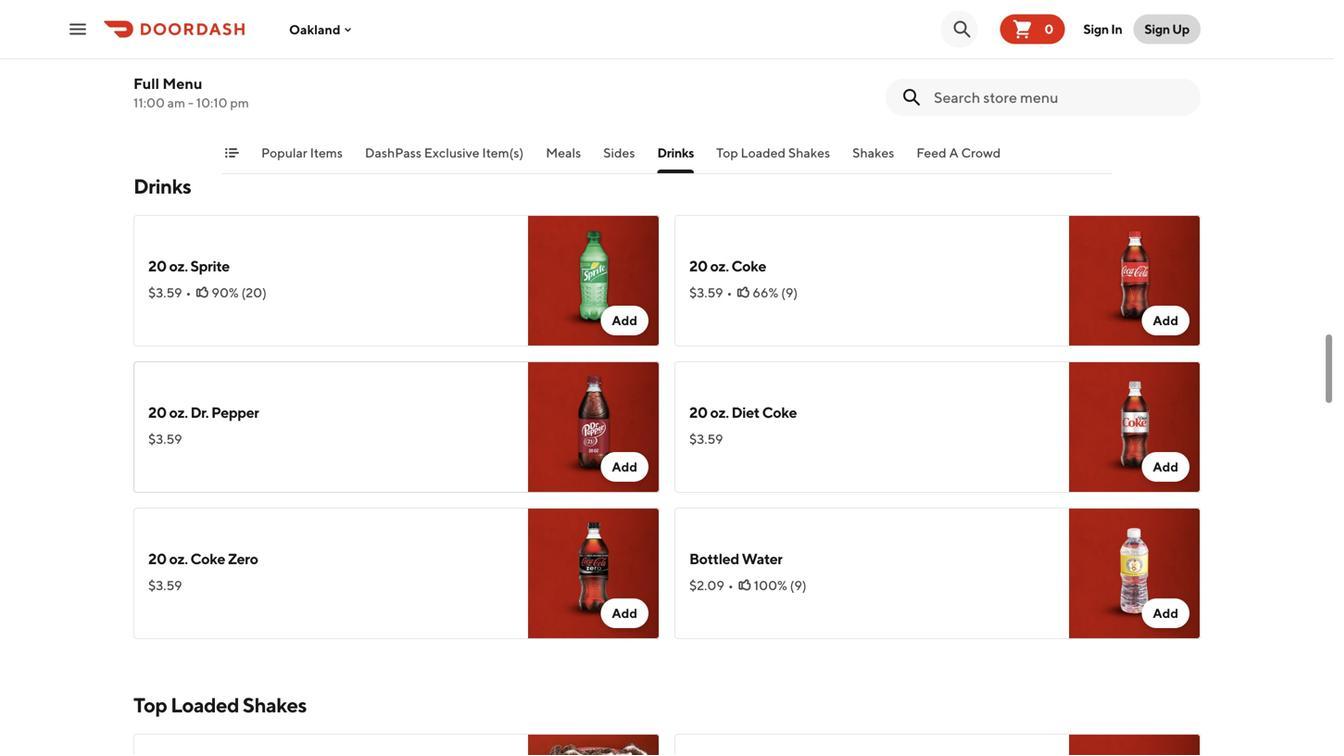Task type: vqa. For each thing, say whether or not it's contained in the screenshot.
the '$2.09 •'
yes



Task type: locate. For each thing, give the bounding box(es) containing it.
menu right view
[[679, 717, 719, 734]]

open menu image
[[67, 18, 89, 40]]

(9) right the 66%
[[781, 285, 798, 300]]

0 vertical spatial (9)
[[781, 285, 798, 300]]

$3.59 down 20 oz. diet coke
[[689, 431, 723, 447]]

shakes
[[788, 145, 830, 160], [853, 145, 894, 160], [243, 693, 307, 717]]

1 horizontal spatial sign
[[1145, 21, 1170, 37]]

pm
[[230, 95, 249, 110]]

2 vertical spatial coke
[[190, 550, 225, 568]]

1 horizontal spatial drinks
[[657, 145, 694, 160]]

20 oz. dr. pepper
[[148, 404, 259, 421]]

coke left zero
[[190, 550, 225, 568]]

(25)
[[241, 59, 266, 74]]

sign for sign up
[[1145, 21, 1170, 37]]

oz.
[[169, 257, 188, 275], [710, 257, 729, 275], [169, 404, 188, 421], [710, 404, 729, 421], [169, 550, 188, 568]]

loaded
[[741, 145, 786, 160], [171, 693, 239, 717]]

0 button
[[1000, 14, 1065, 44]]

20 for 20 oz. diet coke
[[689, 404, 708, 421]]

sides button
[[603, 144, 635, 173]]

menu up am
[[162, 75, 202, 92]]

1 vertical spatial top
[[133, 693, 167, 717]]

• down "20 oz. coke"
[[727, 285, 732, 300]]

dashpass exclusive item(s) button
[[365, 144, 524, 173]]

water
[[742, 550, 783, 568]]

full
[[133, 75, 159, 92]]

1 vertical spatial menu
[[679, 717, 719, 734]]

1 vertical spatial coke
[[762, 404, 797, 421]]

0 horizontal spatial sign
[[1083, 21, 1109, 37]]

menu for view
[[679, 717, 719, 734]]

add
[[612, 313, 637, 328], [1153, 313, 1179, 328], [612, 459, 637, 474], [1153, 459, 1179, 474], [612, 606, 637, 621], [1153, 606, 1179, 621]]

20 oz. coke
[[689, 257, 766, 275]]

oz. for 20 oz. diet coke
[[710, 404, 729, 421]]

20 for 20 oz. coke zero
[[148, 550, 167, 568]]

coke right the diet
[[762, 404, 797, 421]]

$2.09 •
[[689, 578, 734, 593]]

1 horizontal spatial top loaded shakes
[[716, 145, 830, 160]]

2 $3.59 • from the left
[[689, 285, 732, 300]]

(9) for bottled water
[[790, 578, 807, 593]]

20
[[148, 257, 167, 275], [689, 257, 708, 275], [148, 404, 167, 421], [689, 404, 708, 421], [148, 550, 167, 568]]

(9) right 100%
[[790, 578, 807, 593]]

(20)
[[241, 285, 267, 300]]

0 horizontal spatial $3.59 •
[[148, 285, 191, 300]]

1 sign from the left
[[1083, 21, 1109, 37]]

2 sign from the left
[[1145, 21, 1170, 37]]

feed a crowd
[[917, 145, 1001, 160]]

0 vertical spatial top
[[716, 145, 738, 160]]

add button for 20 oz. dr. pepper
[[601, 452, 649, 482]]

$3.59
[[148, 285, 182, 300], [689, 285, 723, 300], [148, 431, 182, 447], [689, 431, 723, 447], [148, 578, 182, 593]]

1 horizontal spatial shakes
[[788, 145, 830, 160]]

0 vertical spatial loaded
[[741, 145, 786, 160]]

1 vertical spatial top loaded shakes
[[133, 693, 307, 717]]

$3.59 down 20 oz. dr. pepper
[[148, 431, 182, 447]]

1 $3.59 • from the left
[[148, 285, 191, 300]]

1 vertical spatial loaded
[[171, 693, 239, 717]]

1 horizontal spatial top
[[716, 145, 738, 160]]

bottled
[[689, 550, 739, 568]]

drinks right the sides
[[657, 145, 694, 160]]

$3.59 down 20 oz. coke zero
[[148, 578, 182, 593]]

0 vertical spatial coke
[[731, 257, 766, 275]]

oz. for 20 oz. sprite
[[169, 257, 188, 275]]

2 horizontal spatial shakes
[[853, 145, 894, 160]]

• for coke
[[727, 285, 732, 300]]

92%
[[213, 59, 239, 74]]

add button
[[601, 306, 649, 335], [1142, 306, 1190, 335], [601, 452, 649, 482], [1142, 452, 1190, 482], [601, 599, 649, 628], [1142, 599, 1190, 628]]

$3.59 •
[[148, 285, 191, 300], [689, 285, 732, 300]]

top
[[716, 145, 738, 160], [133, 693, 167, 717]]

sauce
[[248, 31, 288, 49]]

coke
[[731, 257, 766, 275], [762, 404, 797, 421], [190, 550, 225, 568]]

side
[[148, 31, 177, 49]]

Item Search search field
[[934, 87, 1186, 107]]

• right $0.59 on the left top of the page
[[188, 59, 193, 74]]

add for 20 oz. sprite
[[612, 313, 637, 328]]

• right $2.09
[[728, 578, 734, 593]]

popular items button
[[261, 144, 343, 173]]

0
[[1045, 21, 1054, 37]]

0 horizontal spatial loaded
[[171, 693, 239, 717]]

top loaded shakes
[[716, 145, 830, 160], [133, 693, 307, 717]]

$3.59 for 20 oz. dr. pepper
[[148, 431, 182, 447]]

90%
[[212, 285, 239, 300]]

drinks up 20 oz. sprite
[[133, 174, 191, 198]]

m&m top loaded shake image
[[1069, 734, 1201, 755]]

•
[[188, 59, 193, 74], [186, 285, 191, 300], [727, 285, 732, 300], [728, 578, 734, 593]]

sign
[[1083, 21, 1109, 37], [1145, 21, 1170, 37]]

0 horizontal spatial menu
[[162, 75, 202, 92]]

drinks
[[657, 145, 694, 160], [133, 174, 191, 198]]

meals
[[546, 145, 581, 160]]

bottled water
[[689, 550, 783, 568]]

0 horizontal spatial drinks
[[133, 174, 191, 198]]

coke up the 66%
[[731, 257, 766, 275]]

show menu categories image
[[224, 145, 239, 160]]

add button for bottled water
[[1142, 599, 1190, 628]]

sign in
[[1083, 21, 1122, 37]]

$3.59 for 20 oz. coke zero
[[148, 578, 182, 593]]

oz. for 20 oz. dr. pepper
[[169, 404, 188, 421]]

20 oz. coke image
[[1069, 215, 1201, 347]]

dr.
[[190, 404, 209, 421]]

$3.59 for 20 oz. diet coke
[[689, 431, 723, 447]]

menu inside button
[[679, 717, 719, 734]]

1 horizontal spatial $3.59 •
[[689, 285, 732, 300]]

sign left in
[[1083, 21, 1109, 37]]

66%
[[753, 285, 779, 300]]

• down 20 oz. sprite
[[186, 285, 191, 300]]

1 vertical spatial (9)
[[790, 578, 807, 593]]

$3.59 down "20 oz. coke"
[[689, 285, 723, 300]]

1 vertical spatial drinks
[[133, 174, 191, 198]]

20 oz. diet coke image
[[1069, 361, 1201, 493]]

sign left up
[[1145, 21, 1170, 37]]

$3.59 • down "20 oz. coke"
[[689, 285, 732, 300]]

(9) for 20 oz. coke
[[781, 285, 798, 300]]

view
[[641, 717, 676, 734]]

• for sprite
[[186, 285, 191, 300]]

feed
[[917, 145, 947, 160]]

10:10
[[196, 95, 228, 110]]

20 for 20 oz. coke
[[689, 257, 708, 275]]

(9)
[[781, 285, 798, 300], [790, 578, 807, 593]]

oz. for 20 oz. coke
[[710, 257, 729, 275]]

in
[[1111, 21, 1122, 37]]

am
[[167, 95, 185, 110]]

dashpass
[[365, 145, 422, 160]]

1 horizontal spatial menu
[[679, 717, 719, 734]]

0 vertical spatial menu
[[162, 75, 202, 92]]

90% (20)
[[212, 285, 267, 300]]

menu
[[162, 75, 202, 92], [679, 717, 719, 734]]

popular items
[[261, 145, 343, 160]]

of
[[180, 31, 193, 49]]

100%
[[754, 578, 787, 593]]

add for bottled water
[[1153, 606, 1179, 621]]

1 horizontal spatial loaded
[[741, 145, 786, 160]]

20 oz. sprite image
[[528, 215, 660, 347]]

$3.59 • down 20 oz. sprite
[[148, 285, 191, 300]]

92% (25)
[[213, 59, 266, 74]]

sign up
[[1145, 21, 1190, 37]]

menu inside full menu 11:00 am - 10:10 pm
[[162, 75, 202, 92]]



Task type: describe. For each thing, give the bounding box(es) containing it.
shakes button
[[853, 144, 894, 173]]

20 oz. coke zero
[[148, 550, 258, 568]]

-
[[188, 95, 194, 110]]

a
[[949, 145, 959, 160]]

sprite
[[190, 257, 230, 275]]

20 oz. dr. pepper image
[[528, 361, 660, 493]]

100% (9)
[[754, 578, 807, 593]]

$0.59
[[148, 59, 184, 74]]

0 horizontal spatial top loaded shakes
[[133, 693, 307, 717]]

sides
[[603, 145, 635, 160]]

$3.59 • for sprite
[[148, 285, 191, 300]]

top loaded shakes button
[[716, 144, 830, 173]]

up
[[1172, 21, 1190, 37]]

meals button
[[546, 144, 581, 173]]

zero
[[228, 550, 258, 568]]

coke for 20 oz. coke
[[731, 257, 766, 275]]

view menu button
[[604, 707, 730, 744]]

exclusive
[[424, 145, 480, 160]]

0 horizontal spatial top
[[133, 693, 167, 717]]

0 vertical spatial top loaded shakes
[[716, 145, 830, 160]]

$0.59 •
[[148, 59, 193, 74]]

sign for sign in
[[1083, 21, 1109, 37]]

20 for 20 oz. dr. pepper
[[148, 404, 167, 421]]

oakland button
[[289, 22, 355, 37]]

add for 20 oz. coke zero
[[612, 606, 637, 621]]

add button for 20 oz. diet coke
[[1142, 452, 1190, 482]]

0 vertical spatial drinks
[[657, 145, 694, 160]]

11:00
[[133, 95, 165, 110]]

$2.09
[[689, 578, 724, 593]]

0 horizontal spatial shakes
[[243, 693, 307, 717]]

feed a crowd button
[[917, 144, 1001, 173]]

side of cheese sauce
[[148, 31, 288, 49]]

cheese
[[196, 31, 245, 49]]

side of cheese sauce image
[[528, 0, 660, 120]]

sign in link
[[1072, 11, 1134, 48]]

items
[[310, 145, 343, 160]]

add for 20 oz. diet coke
[[1153, 459, 1179, 474]]

add button for 20 oz. coke
[[1142, 306, 1190, 335]]

oreo top loaded shake image
[[528, 734, 660, 755]]

• for cheese
[[188, 59, 193, 74]]

item(s)
[[482, 145, 524, 160]]

top inside button
[[716, 145, 738, 160]]

20 oz. diet coke
[[689, 404, 797, 421]]

sign up link
[[1134, 14, 1201, 44]]

66% (9)
[[753, 285, 798, 300]]

diet
[[731, 404, 760, 421]]

$3.59 down 20 oz. sprite
[[148, 285, 182, 300]]

$3.59 • for coke
[[689, 285, 732, 300]]

popular
[[261, 145, 307, 160]]

dashpass exclusive item(s)
[[365, 145, 524, 160]]

add button for 20 oz. coke zero
[[601, 599, 649, 628]]

20 oz. sprite
[[148, 257, 230, 275]]

add for 20 oz. dr. pepper
[[612, 459, 637, 474]]

20 oz. coke zero image
[[528, 508, 660, 639]]

shakes inside top loaded shakes button
[[788, 145, 830, 160]]

oakland
[[289, 22, 341, 37]]

add button for 20 oz. sprite
[[601, 306, 649, 335]]

menu for full
[[162, 75, 202, 92]]

crowd
[[961, 145, 1001, 160]]

add for 20 oz. coke
[[1153, 313, 1179, 328]]

pepper
[[211, 404, 259, 421]]

bottled water image
[[1069, 508, 1201, 639]]

loaded inside button
[[741, 145, 786, 160]]

oz. for 20 oz. coke zero
[[169, 550, 188, 568]]

20 for 20 oz. sprite
[[148, 257, 167, 275]]

full menu 11:00 am - 10:10 pm
[[133, 75, 249, 110]]

coke for 20 oz. coke zero
[[190, 550, 225, 568]]

view menu
[[641, 717, 719, 734]]



